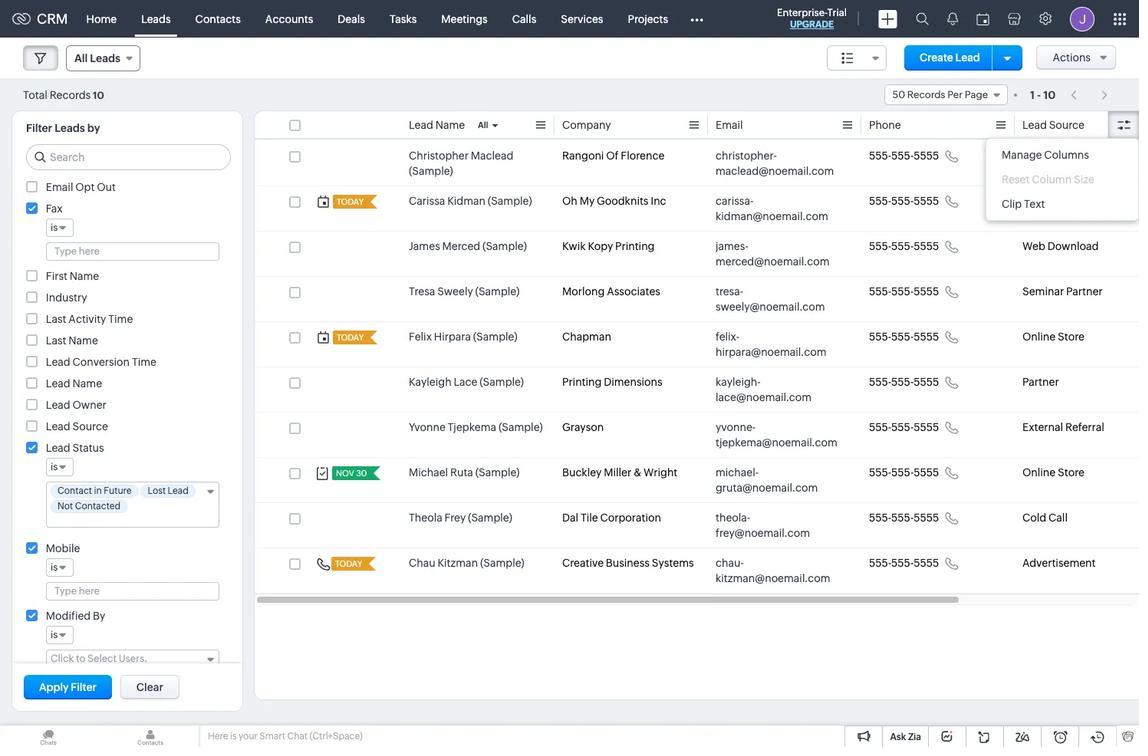 Task type: vqa. For each thing, say whether or not it's contained in the screenshot.


Task type: locate. For each thing, give the bounding box(es) containing it.
felix-
[[716, 331, 740, 343]]

0 horizontal spatial email
[[46, 181, 73, 193]]

printing up grayson
[[563, 376, 602, 388]]

0 vertical spatial filter
[[26, 122, 52, 134]]

partner up external
[[1023, 376, 1060, 388]]

1 horizontal spatial email
[[716, 119, 743, 131]]

home link
[[74, 0, 129, 37]]

Other Modules field
[[681, 7, 714, 31]]

online store down external referral
[[1023, 467, 1085, 479]]

is down fax
[[51, 222, 58, 233]]

2 call from the top
[[1049, 512, 1068, 524]]

(sample) inside the christopher maclead (sample)
[[409, 165, 453, 177]]

0 horizontal spatial filter
[[26, 122, 52, 134]]

(sample) inside carissa kidman (sample) "link"
[[488, 195, 532, 207]]

0 vertical spatial online store
[[1023, 331, 1085, 343]]

2 store from the top
[[1058, 467, 1085, 479]]

2 cold from the top
[[1023, 512, 1047, 524]]

(sample) right hirpara
[[473, 331, 518, 343]]

is field down fax
[[46, 219, 74, 237]]

records inside field
[[908, 89, 946, 101]]

(sample) right sweely
[[476, 286, 520, 298]]

clip text
[[1002, 198, 1046, 210]]

1 - 10
[[1031, 89, 1056, 101]]

leads
[[141, 13, 171, 25], [90, 52, 120, 64], [55, 122, 85, 134]]

1 horizontal spatial partner
[[1067, 286, 1103, 298]]

lead owner
[[46, 399, 107, 411]]

0 vertical spatial time
[[108, 313, 133, 325]]

555-555-5555 for michael- gruta@noemail.com
[[870, 467, 940, 479]]

All Leads field
[[66, 45, 140, 71]]

all inside field
[[74, 52, 88, 64]]

5555 for james- merced@noemail.com
[[914, 240, 940, 253]]

1 cold from the top
[[1023, 150, 1047, 162]]

0 vertical spatial today link
[[333, 195, 365, 209]]

(sample) inside james merced (sample) link
[[483, 240, 527, 253]]

8 5555 from the top
[[914, 467, 940, 479]]

morlong
[[563, 286, 605, 298]]

carissa- kidman@noemail.com
[[716, 195, 829, 223]]

last down industry
[[46, 313, 66, 325]]

7 555-555-5555 from the top
[[870, 421, 940, 434]]

deals link
[[326, 0, 378, 37]]

(sample) inside tresa sweely (sample) link
[[476, 286, 520, 298]]

call for theola- frey@noemail.com
[[1049, 512, 1068, 524]]

chau
[[409, 557, 436, 569]]

0 horizontal spatial source
[[73, 421, 108, 433]]

9 5555 from the top
[[914, 512, 940, 524]]

0 horizontal spatial 10
[[93, 89, 104, 101]]

nov
[[336, 469, 355, 478]]

call for christopher- maclead@noemail.com
[[1049, 150, 1068, 162]]

sweely
[[438, 286, 473, 298]]

first name
[[46, 270, 99, 282]]

maclead
[[471, 150, 514, 162]]

1 is field from the top
[[46, 219, 74, 237]]

online down seminar
[[1023, 331, 1056, 343]]

None field
[[827, 45, 887, 71], [46, 482, 220, 528], [46, 482, 220, 528]]

0 horizontal spatial leads
[[55, 122, 85, 134]]

morlong associates
[[563, 286, 661, 298]]

1 vertical spatial lead name
[[46, 378, 102, 390]]

0 vertical spatial lead name
[[409, 119, 465, 131]]

2 online from the top
[[1023, 467, 1056, 479]]

tasks
[[390, 13, 417, 25]]

(sample)
[[409, 165, 453, 177], [488, 195, 532, 207], [483, 240, 527, 253], [476, 286, 520, 298], [473, 331, 518, 343], [480, 376, 524, 388], [499, 421, 543, 434], [476, 467, 520, 479], [468, 512, 513, 524], [480, 557, 525, 569]]

4 5555 from the top
[[914, 286, 940, 298]]

home
[[86, 13, 117, 25]]

(sample) right merced at left
[[483, 240, 527, 253]]

4 555-555-5555 from the top
[[870, 286, 940, 298]]

0 horizontal spatial printing
[[563, 376, 602, 388]]

30
[[356, 469, 367, 478]]

(sample) inside kayleigh lace (sample) link
[[480, 376, 524, 388]]

0 vertical spatial store
[[1058, 331, 1085, 343]]

ask zia
[[891, 732, 922, 743]]

is field down modified
[[46, 626, 74, 645]]

0 horizontal spatial partner
[[1023, 376, 1060, 388]]

0 vertical spatial call
[[1049, 150, 1068, 162]]

external
[[1023, 421, 1064, 434]]

is for mobile
[[51, 562, 58, 573]]

(sample) for felix hirpara (sample)
[[473, 331, 518, 343]]

dimensions
[[604, 376, 663, 388]]

email up fax
[[46, 181, 73, 193]]

chapman
[[563, 331, 612, 343]]

2 555-555-5555 from the top
[[870, 195, 940, 207]]

5555 for michael- gruta@noemail.com
[[914, 467, 940, 479]]

(sample) for christopher maclead (sample)
[[409, 165, 453, 177]]

seminar partner
[[1023, 286, 1103, 298]]

0 horizontal spatial records
[[50, 89, 91, 101]]

5 555-555-5555 from the top
[[870, 331, 940, 343]]

email
[[716, 119, 743, 131], [46, 181, 73, 193]]

contact in future
[[58, 486, 132, 497]]

modified
[[46, 610, 91, 622]]

1 vertical spatial source
[[73, 421, 108, 433]]

lead status
[[46, 442, 104, 454]]

store
[[1058, 331, 1085, 343], [1058, 467, 1085, 479]]

(sample) inside chau kitzman (sample) link
[[480, 557, 525, 569]]

size image
[[842, 51, 854, 65]]

is left your
[[230, 731, 237, 742]]

(sample) inside felix hirpara (sample) link
[[473, 331, 518, 343]]

is field for lead status
[[46, 458, 74, 477]]

None text field
[[51, 516, 200, 527]]

(sample) right ruta
[[476, 467, 520, 479]]

1 horizontal spatial records
[[908, 89, 946, 101]]

0 vertical spatial email
[[716, 119, 743, 131]]

555-
[[870, 150, 892, 162], [892, 150, 914, 162], [870, 195, 892, 207], [892, 195, 914, 207], [870, 240, 892, 253], [892, 240, 914, 253], [870, 286, 892, 298], [892, 286, 914, 298], [870, 331, 892, 343], [892, 331, 914, 343], [870, 376, 892, 388], [892, 376, 914, 388], [870, 421, 892, 434], [892, 421, 914, 434], [870, 467, 892, 479], [892, 467, 914, 479], [870, 512, 892, 524], [892, 512, 914, 524], [870, 557, 892, 569], [892, 557, 914, 569]]

maclead@noemail.com
[[716, 165, 835, 177]]

6 555-555-5555 from the top
[[870, 376, 940, 388]]

cold call for christopher- maclead@noemail.com
[[1023, 150, 1068, 162]]

1 vertical spatial advertisement
[[1023, 557, 1096, 569]]

0 horizontal spatial lead source
[[46, 421, 108, 433]]

(sample) right tjepkema on the left bottom
[[499, 421, 543, 434]]

hirpara@noemail.com
[[716, 346, 827, 358]]

8 555-555-5555 from the top
[[870, 467, 940, 479]]

all for all
[[478, 120, 489, 130]]

michael- gruta@noemail.com link
[[716, 465, 839, 496]]

1 vertical spatial leads
[[90, 52, 120, 64]]

last down last activity time
[[46, 335, 66, 347]]

1 online from the top
[[1023, 331, 1056, 343]]

row group
[[255, 141, 1140, 594]]

time right conversion
[[132, 356, 156, 368]]

50 records per page
[[893, 89, 989, 101]]

james
[[409, 240, 440, 253]]

all for all leads
[[74, 52, 88, 64]]

leads right home
[[141, 13, 171, 25]]

kayleigh
[[409, 376, 452, 388]]

here
[[208, 731, 228, 742]]

your
[[239, 731, 258, 742]]

page
[[965, 89, 989, 101]]

is field down lead status
[[46, 458, 74, 477]]

owner
[[73, 399, 107, 411]]

3 5555 from the top
[[914, 240, 940, 253]]

all
[[74, 52, 88, 64], [478, 120, 489, 130]]

leads down home
[[90, 52, 120, 64]]

contacts image
[[102, 726, 199, 748]]

apply filter
[[39, 682, 97, 694]]

time right activity
[[108, 313, 133, 325]]

(sample) for kayleigh lace (sample)
[[480, 376, 524, 388]]

1 vertical spatial online store
[[1023, 467, 1085, 479]]

is down lead status
[[51, 461, 58, 473]]

555-555-5555 for james- merced@noemail.com
[[870, 240, 940, 253]]

2 cold call from the top
[[1023, 512, 1068, 524]]

1 vertical spatial store
[[1058, 467, 1085, 479]]

name
[[436, 119, 465, 131], [70, 270, 99, 282], [69, 335, 98, 347], [73, 378, 102, 390]]

create menu image
[[879, 10, 898, 28]]

yvonne tjepkema (sample) link
[[409, 420, 543, 435]]

lost lead
[[148, 486, 189, 497]]

1 vertical spatial cold
[[1023, 512, 1047, 524]]

1 last from the top
[[46, 313, 66, 325]]

email opt out
[[46, 181, 116, 193]]

10 inside the "total records 10"
[[93, 89, 104, 101]]

10 555-555-5555 from the top
[[870, 557, 940, 569]]

records up filter leads by
[[50, 89, 91, 101]]

1 advertisement from the top
[[1023, 195, 1096, 207]]

christopher- maclead@noemail.com link
[[716, 148, 839, 179]]

0 vertical spatial printing
[[616, 240, 655, 253]]

enterprise-trial upgrade
[[777, 7, 847, 30]]

leads left by
[[55, 122, 85, 134]]

(sample) right kidman
[[488, 195, 532, 207]]

manage
[[1002, 149, 1043, 161]]

printing right "kopy"
[[616, 240, 655, 253]]

email up christopher-
[[716, 119, 743, 131]]

10 right -
[[1044, 89, 1056, 101]]

555-555-5555 for theola- frey@noemail.com
[[870, 512, 940, 524]]

lead source down lead owner
[[46, 421, 108, 433]]

store for felix- hirpara@noemail.com
[[1058, 331, 1085, 343]]

email for email opt out
[[46, 181, 73, 193]]

christopher
[[409, 150, 469, 162]]

1 online store from the top
[[1023, 331, 1085, 343]]

5555 for christopher- maclead@noemail.com
[[914, 150, 940, 162]]

0 vertical spatial partner
[[1067, 286, 1103, 298]]

5555 for chau- kitzman@noemail.com
[[914, 557, 940, 569]]

10 5555 from the top
[[914, 557, 940, 569]]

1 vertical spatial all
[[478, 120, 489, 130]]

theola- frey@noemail.com
[[716, 512, 811, 540]]

Click to Select Users. field
[[46, 650, 220, 668]]

leads inside field
[[90, 52, 120, 64]]

(sample) for chau kitzman (sample)
[[480, 557, 525, 569]]

1 vertical spatial lead source
[[46, 421, 108, 433]]

navigation
[[1064, 84, 1117, 106]]

kwik
[[563, 240, 586, 253]]

(sample) inside michael ruta (sample) link
[[476, 467, 520, 479]]

lead right create
[[956, 51, 981, 64]]

chau kitzman (sample)
[[409, 557, 525, 569]]

1 call from the top
[[1049, 150, 1068, 162]]

michael- gruta@noemail.com
[[716, 467, 818, 494]]

is down modified
[[51, 629, 58, 641]]

lost lead not contacted
[[58, 486, 189, 512]]

lead up lead owner
[[46, 378, 70, 390]]

2 online store from the top
[[1023, 467, 1085, 479]]

tjepkema
[[448, 421, 497, 434]]

cold for christopher- maclead@noemail.com
[[1023, 150, 1047, 162]]

lead
[[956, 51, 981, 64], [409, 119, 434, 131], [1023, 119, 1048, 131], [46, 356, 70, 368], [46, 378, 70, 390], [46, 399, 70, 411], [46, 421, 70, 433], [46, 442, 70, 454]]

0 vertical spatial all
[[74, 52, 88, 64]]

name down activity
[[69, 335, 98, 347]]

lead name up christopher
[[409, 119, 465, 131]]

0 horizontal spatial lead name
[[46, 378, 102, 390]]

(sample) right the frey
[[468, 512, 513, 524]]

2 last from the top
[[46, 335, 66, 347]]

source down owner on the bottom of the page
[[73, 421, 108, 433]]

0 vertical spatial today
[[337, 197, 364, 206]]

1 horizontal spatial lead source
[[1023, 119, 1085, 131]]

row group containing christopher maclead (sample)
[[255, 141, 1140, 594]]

1 vertical spatial email
[[46, 181, 73, 193]]

filter
[[26, 122, 52, 134], [71, 682, 97, 694]]

5555
[[914, 150, 940, 162], [914, 195, 940, 207], [914, 240, 940, 253], [914, 286, 940, 298], [914, 331, 940, 343], [914, 376, 940, 388], [914, 421, 940, 434], [914, 467, 940, 479], [914, 512, 940, 524], [914, 557, 940, 569]]

3 555-555-5555 from the top
[[870, 240, 940, 253]]

crm link
[[12, 11, 68, 27]]

florence
[[621, 150, 665, 162]]

2 vertical spatial today
[[335, 560, 362, 569]]

0 vertical spatial advertisement
[[1023, 195, 1096, 207]]

rangoni
[[563, 150, 604, 162]]

chau kitzman (sample) link
[[409, 556, 525, 571]]

last
[[46, 313, 66, 325], [46, 335, 66, 347]]

0 vertical spatial cold
[[1023, 150, 1047, 162]]

ruta
[[451, 467, 473, 479]]

0 vertical spatial lead source
[[1023, 119, 1085, 131]]

1 horizontal spatial leads
[[90, 52, 120, 64]]

&
[[634, 467, 642, 479]]

9 555-555-5555 from the top
[[870, 512, 940, 524]]

1 vertical spatial last
[[46, 335, 66, 347]]

2 is field from the top
[[46, 458, 74, 477]]

is field
[[46, 219, 74, 237], [46, 458, 74, 477], [46, 559, 74, 577], [46, 626, 74, 645]]

0 vertical spatial cold call
[[1023, 150, 1068, 162]]

1 vertical spatial today
[[337, 333, 364, 342]]

7 5555 from the top
[[914, 421, 940, 434]]

cold for theola- frey@noemail.com
[[1023, 512, 1047, 524]]

1 horizontal spatial source
[[1050, 119, 1085, 131]]

leads link
[[129, 0, 183, 37]]

source up columns
[[1050, 119, 1085, 131]]

all up maclead
[[478, 120, 489, 130]]

(sample) inside yvonne tjepkema (sample) link
[[499, 421, 543, 434]]

is field down mobile
[[46, 559, 74, 577]]

today link for carissa
[[333, 195, 365, 209]]

accounts link
[[253, 0, 326, 37]]

felix- hirpara@noemail.com
[[716, 331, 827, 358]]

2 advertisement from the top
[[1023, 557, 1096, 569]]

lead source up manage columns
[[1023, 119, 1085, 131]]

(sample) inside the theola frey (sample) link
[[468, 512, 513, 524]]

online for felix- hirpara@noemail.com
[[1023, 331, 1056, 343]]

1 horizontal spatial 10
[[1044, 89, 1056, 101]]

is down mobile
[[51, 562, 58, 573]]

partner right seminar
[[1067, 286, 1103, 298]]

store down seminar partner
[[1058, 331, 1085, 343]]

kayleigh lace (sample) link
[[409, 375, 524, 390]]

1 vertical spatial printing
[[563, 376, 602, 388]]

2 vertical spatial today link
[[332, 557, 364, 571]]

online store down seminar partner
[[1023, 331, 1085, 343]]

1 vertical spatial today link
[[333, 331, 365, 345]]

1 vertical spatial call
[[1049, 512, 1068, 524]]

(sample) for tresa sweely (sample)
[[476, 286, 520, 298]]

name up owner on the bottom of the page
[[73, 378, 102, 390]]

4 is field from the top
[[46, 626, 74, 645]]

filter down total
[[26, 122, 52, 134]]

is field for fax
[[46, 219, 74, 237]]

(sample) right lace
[[480, 376, 524, 388]]

2 5555 from the top
[[914, 195, 940, 207]]

lead up christopher
[[409, 119, 434, 131]]

(sample) down christopher
[[409, 165, 453, 177]]

calls link
[[500, 0, 549, 37]]

1 5555 from the top
[[914, 150, 940, 162]]

(sample) right kitzman
[[480, 557, 525, 569]]

all up the "total records 10"
[[74, 52, 88, 64]]

1 vertical spatial online
[[1023, 467, 1056, 479]]

records right 50
[[908, 89, 946, 101]]

business
[[606, 557, 650, 569]]

online down external
[[1023, 467, 1056, 479]]

0 vertical spatial online
[[1023, 331, 1056, 343]]

store down external referral
[[1058, 467, 1085, 479]]

0 horizontal spatial all
[[74, 52, 88, 64]]

1 store from the top
[[1058, 331, 1085, 343]]

actions
[[1053, 51, 1091, 64]]

lead name up lead owner
[[46, 378, 102, 390]]

phone
[[870, 119, 902, 131]]

filter inside button
[[71, 682, 97, 694]]

3 is field from the top
[[46, 559, 74, 577]]

1 555-555-5555 from the top
[[870, 150, 940, 162]]

create menu element
[[870, 0, 907, 37]]

10 up by
[[93, 89, 104, 101]]

1 horizontal spatial all
[[478, 120, 489, 130]]

is for modified by
[[51, 629, 58, 641]]

1 horizontal spatial filter
[[71, 682, 97, 694]]

5 5555 from the top
[[914, 331, 940, 343]]

0 vertical spatial last
[[46, 313, 66, 325]]

hirpara
[[434, 331, 471, 343]]

james merced (sample) link
[[409, 239, 527, 254]]

felix
[[409, 331, 432, 343]]

printing dimensions
[[563, 376, 663, 388]]

0 vertical spatial leads
[[141, 13, 171, 25]]

filter down to
[[71, 682, 97, 694]]

6 5555 from the top
[[914, 376, 940, 388]]

2 vertical spatial leads
[[55, 122, 85, 134]]

1 vertical spatial filter
[[71, 682, 97, 694]]

1 cold call from the top
[[1023, 150, 1068, 162]]

name right first
[[70, 270, 99, 282]]

1 vertical spatial cold call
[[1023, 512, 1068, 524]]

company
[[563, 119, 611, 131]]

1 vertical spatial time
[[132, 356, 156, 368]]

555-555-5555 for felix- hirpara@noemail.com
[[870, 331, 940, 343]]

online store for michael- gruta@noemail.com
[[1023, 467, 1085, 479]]



Task type: describe. For each thing, give the bounding box(es) containing it.
total records 10
[[23, 89, 104, 101]]

50 Records Per Page field
[[885, 84, 1008, 105]]

goodknits
[[597, 195, 649, 207]]

(sample) for james merced (sample)
[[483, 240, 527, 253]]

theola-
[[716, 512, 751, 524]]

cold call for theola- frey@noemail.com
[[1023, 512, 1068, 524]]

online for michael- gruta@noemail.com
[[1023, 467, 1056, 479]]

ask
[[891, 732, 907, 743]]

kitzman@noemail.com
[[716, 573, 831, 585]]

yvonne tjepkema (sample)
[[409, 421, 543, 434]]

search image
[[916, 12, 929, 25]]

yvonne
[[409, 421, 446, 434]]

enterprise-
[[777, 7, 828, 18]]

today for felix hirpara (sample)
[[337, 333, 364, 342]]

create
[[920, 51, 954, 64]]

conversion
[[73, 356, 130, 368]]

fax
[[46, 203, 63, 215]]

columns
[[1045, 149, 1090, 161]]

Type here text field
[[47, 243, 219, 260]]

systems
[[652, 557, 694, 569]]

(sample) for carissa kidman (sample)
[[488, 195, 532, 207]]

tjepkema@noemail.com
[[716, 437, 838, 449]]

create lead
[[920, 51, 981, 64]]

miller
[[604, 467, 632, 479]]

merced@noemail.com
[[716, 256, 830, 268]]

5555 for tresa- sweely@noemail.com
[[914, 286, 940, 298]]

not contacted
[[58, 501, 121, 512]]

industry
[[46, 292, 87, 304]]

tresa- sweely@noemail.com link
[[716, 284, 839, 315]]

kopy
[[588, 240, 613, 253]]

by
[[87, 122, 100, 134]]

is field for modified by
[[46, 626, 74, 645]]

Type here text field
[[47, 583, 219, 600]]

lace
[[454, 376, 478, 388]]

dal tile corporation
[[563, 512, 661, 524]]

leads for all leads
[[90, 52, 120, 64]]

is field for mobile
[[46, 559, 74, 577]]

felix hirpara (sample)
[[409, 331, 518, 343]]

upgrade
[[790, 19, 834, 30]]

associates
[[607, 286, 661, 298]]

records for 50
[[908, 89, 946, 101]]

lead down 1
[[1023, 119, 1048, 131]]

click to select users.
[[51, 653, 148, 665]]

2 horizontal spatial leads
[[141, 13, 171, 25]]

555-555-5555 for yvonne- tjepkema@noemail.com
[[870, 421, 940, 434]]

10 for 1 - 10
[[1044, 89, 1056, 101]]

carissa-
[[716, 195, 754, 207]]

name up christopher
[[436, 119, 465, 131]]

(sample) for yvonne tjepkema (sample)
[[499, 421, 543, 434]]

kwik kopy printing
[[563, 240, 655, 253]]

referral
[[1066, 421, 1105, 434]]

activity
[[69, 313, 106, 325]]

meetings link
[[429, 0, 500, 37]]

carissa- kidman@noemail.com link
[[716, 193, 839, 224]]

contacts
[[195, 13, 241, 25]]

is for lead status
[[51, 461, 58, 473]]

store for michael- gruta@noemail.com
[[1058, 467, 1085, 479]]

frey
[[445, 512, 466, 524]]

(sample) for michael ruta (sample)
[[476, 467, 520, 479]]

5555 for carissa- kidman@noemail.com
[[914, 195, 940, 207]]

lead down last name
[[46, 356, 70, 368]]

users.
[[119, 653, 148, 665]]

corporation
[[601, 512, 661, 524]]

(sample) for theola frey (sample)
[[468, 512, 513, 524]]

email for email
[[716, 119, 743, 131]]

555-555-5555 for tresa- sweely@noemail.com
[[870, 286, 940, 298]]

today link for chau
[[332, 557, 364, 571]]

create lead button
[[905, 45, 996, 71]]

none field "size"
[[827, 45, 887, 71]]

seminar
[[1023, 286, 1065, 298]]

online store for felix- hirpara@noemail.com
[[1023, 331, 1085, 343]]

5555 for felix- hirpara@noemail.com
[[914, 331, 940, 343]]

555-555-5555 for carissa- kidman@noemail.com
[[870, 195, 940, 207]]

today for chau kitzman (sample)
[[335, 560, 362, 569]]

Search text field
[[27, 145, 230, 170]]

last name
[[46, 335, 98, 347]]

clip
[[1002, 198, 1022, 210]]

chat
[[287, 731, 308, 742]]

chats image
[[0, 726, 97, 748]]

creative business systems
[[563, 557, 694, 569]]

today link for felix
[[333, 331, 365, 345]]

tile
[[581, 512, 598, 524]]

dal
[[563, 512, 579, 524]]

carissa kidman (sample)
[[409, 195, 532, 207]]

felix hirpara (sample) link
[[409, 329, 518, 345]]

advertisement for carissa- kidman@noemail.com
[[1023, 195, 1096, 207]]

rangoni of florence
[[563, 150, 665, 162]]

wright
[[644, 467, 678, 479]]

kidman@noemail.com
[[716, 210, 829, 223]]

inc
[[651, 195, 667, 207]]

profile image
[[1071, 7, 1095, 31]]

leads for filter leads by
[[55, 122, 85, 134]]

time for last activity time
[[108, 313, 133, 325]]

555-555-5555 for kayleigh- lace@noemail.com
[[870, 376, 940, 388]]

grayson
[[563, 421, 604, 434]]

last for last activity time
[[46, 313, 66, 325]]

christopher-
[[716, 150, 777, 162]]

5555 for theola- frey@noemail.com
[[914, 512, 940, 524]]

1 vertical spatial partner
[[1023, 376, 1060, 388]]

zia
[[909, 732, 922, 743]]

signals element
[[939, 0, 968, 38]]

calendar image
[[977, 13, 990, 25]]

lead left status
[[46, 442, 70, 454]]

555-555-5555 for chau- kitzman@noemail.com
[[870, 557, 940, 569]]

calls
[[512, 13, 537, 25]]

filter leads by
[[26, 122, 100, 134]]

nov 30 link
[[332, 467, 369, 480]]

manage columns
[[1002, 149, 1090, 161]]

1 horizontal spatial printing
[[616, 240, 655, 253]]

last for last name
[[46, 335, 66, 347]]

here is your smart chat (ctrl+space)
[[208, 731, 363, 742]]

tresa- sweely@noemail.com
[[716, 286, 826, 313]]

james- merced@noemail.com link
[[716, 239, 839, 269]]

by
[[93, 610, 105, 622]]

nov 30
[[336, 469, 367, 478]]

tresa sweely (sample) link
[[409, 284, 520, 299]]

trial
[[828, 7, 847, 18]]

signals image
[[948, 12, 959, 25]]

merced
[[443, 240, 481, 253]]

theola frey (sample) link
[[409, 510, 513, 526]]

contacts link
[[183, 0, 253, 37]]

all leads
[[74, 52, 120, 64]]

1
[[1031, 89, 1035, 101]]

james- merced@noemail.com
[[716, 240, 830, 268]]

1 horizontal spatial lead name
[[409, 119, 465, 131]]

search element
[[907, 0, 939, 38]]

chau- kitzman@noemail.com link
[[716, 556, 839, 586]]

5555 for kayleigh- lace@noemail.com
[[914, 376, 940, 388]]

time for lead conversion time
[[132, 356, 156, 368]]

records for total
[[50, 89, 91, 101]]

advertisement for chau- kitzman@noemail.com
[[1023, 557, 1096, 569]]

felix- hirpara@noemail.com link
[[716, 329, 839, 360]]

is for fax
[[51, 222, 58, 233]]

lead left owner on the bottom of the page
[[46, 399, 70, 411]]

5555 for yvonne- tjepkema@noemail.com
[[914, 421, 940, 434]]

555-555-5555 for christopher- maclead@noemail.com
[[870, 150, 940, 162]]

web
[[1023, 240, 1046, 253]]

christopher maclead (sample) link
[[409, 148, 547, 179]]

creative
[[563, 557, 604, 569]]

crm
[[37, 11, 68, 27]]

per
[[948, 89, 963, 101]]

first
[[46, 270, 67, 282]]

0 vertical spatial source
[[1050, 119, 1085, 131]]

tresa
[[409, 286, 435, 298]]

10 for total records 10
[[93, 89, 104, 101]]

total
[[23, 89, 47, 101]]

today for carissa kidman (sample)
[[337, 197, 364, 206]]

oh my goodknits inc
[[563, 195, 667, 207]]

chau-
[[716, 557, 744, 569]]

profile element
[[1061, 0, 1104, 37]]

lead up lead status
[[46, 421, 70, 433]]

lead inside create lead button
[[956, 51, 981, 64]]



